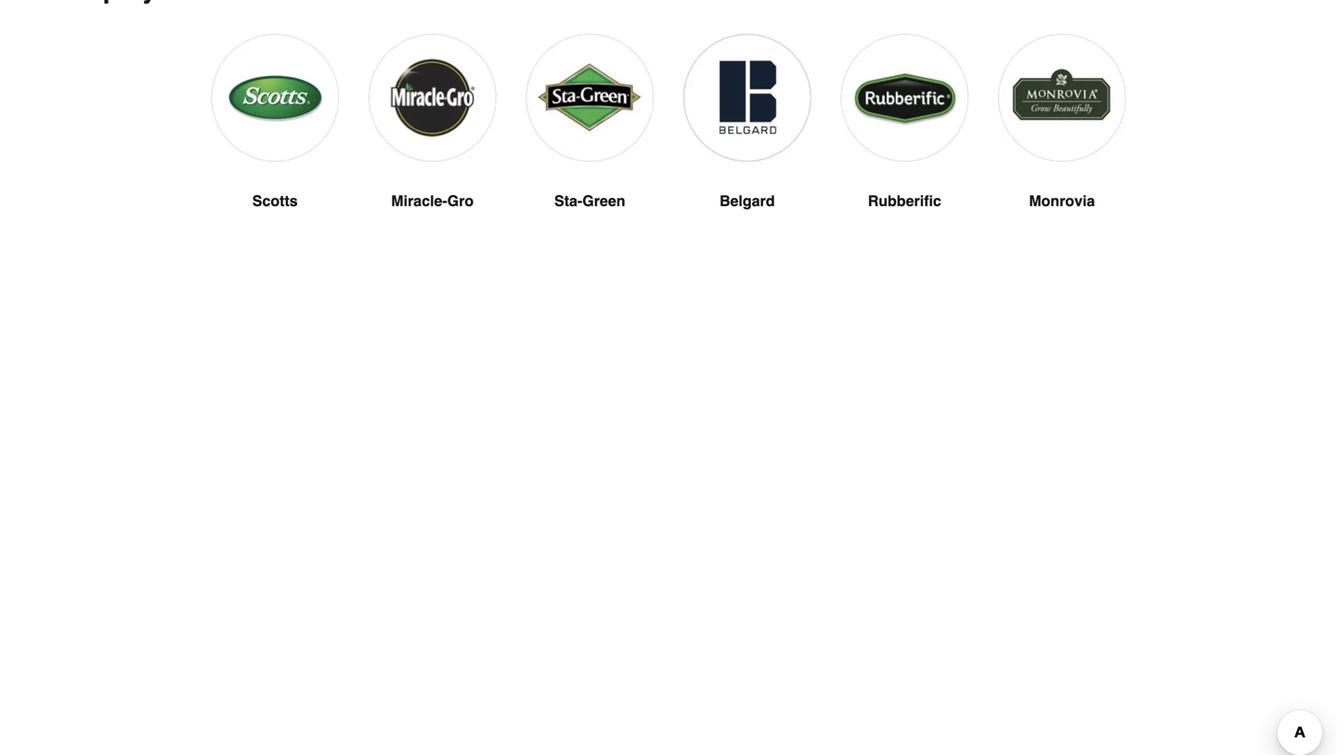 Task type: vqa. For each thing, say whether or not it's contained in the screenshot.
STA-
yes



Task type: describe. For each thing, give the bounding box(es) containing it.
monrovia link
[[999, 34, 1126, 257]]

gro
[[448, 192, 474, 210]]

scotts link
[[211, 34, 339, 257]]

scotts logo. image
[[211, 34, 339, 162]]

sta-green
[[555, 192, 626, 210]]

miracle-gro link
[[369, 34, 496, 257]]

miracle-gro
[[391, 192, 474, 210]]

sta-
[[555, 192, 583, 210]]

monrovia logo. image
[[999, 34, 1126, 162]]

monrovia
[[1029, 192, 1095, 210]]

belgard logo. image
[[684, 34, 811, 162]]

belgard
[[720, 192, 775, 210]]



Task type: locate. For each thing, give the bounding box(es) containing it.
belgard link
[[684, 34, 811, 257]]

miracle-
[[391, 192, 448, 210]]

sta-green logo. image
[[526, 34, 654, 162]]

rubberific
[[868, 192, 942, 210]]

scotts
[[252, 192, 298, 210]]

sta-green link
[[526, 34, 654, 257]]

green
[[583, 192, 626, 210]]

rubberific logo. image
[[841, 34, 969, 162]]

rubberific link
[[841, 34, 969, 257]]

miracle-gro logo. image
[[369, 34, 496, 162]]



